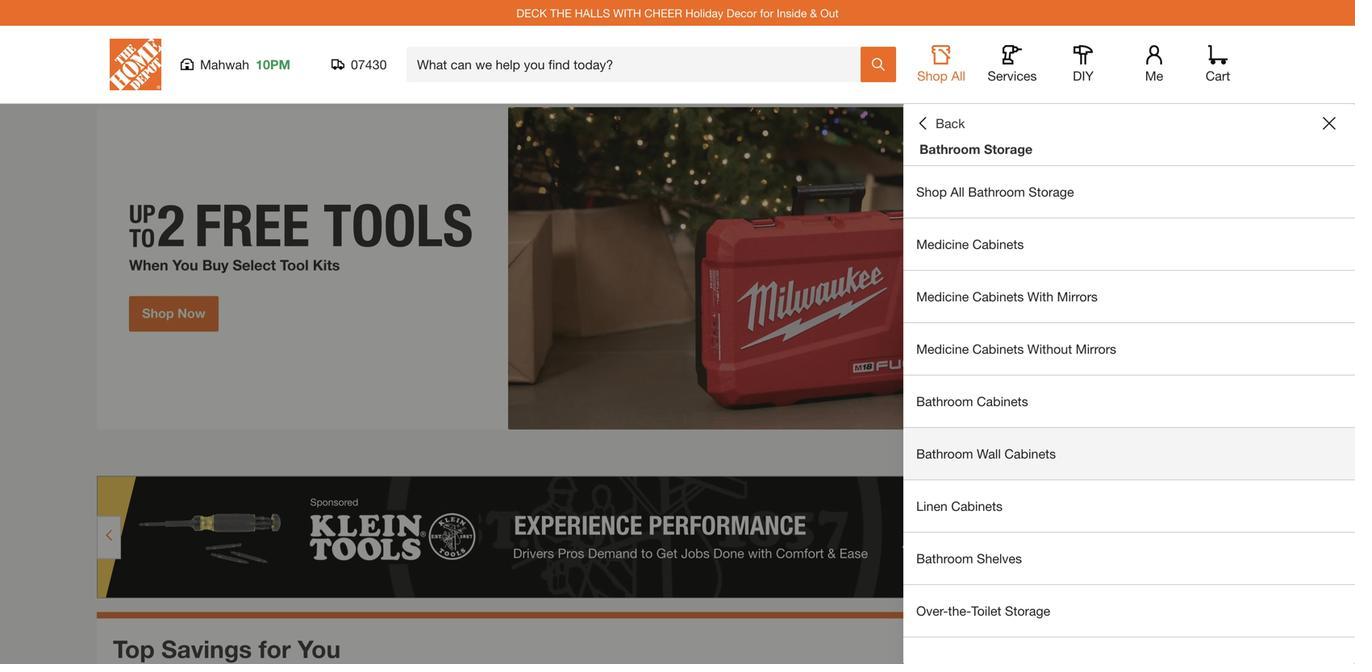 Task type: describe. For each thing, give the bounding box(es) containing it.
bathroom wall cabinets
[[916, 446, 1056, 462]]

shop all bathroom storage link
[[903, 166, 1355, 218]]

linen cabinets
[[916, 499, 1003, 514]]

bathroom shelves link
[[903, 533, 1355, 585]]

diy
[[1073, 68, 1094, 83]]

bathroom storage
[[920, 142, 1033, 157]]

cabinets for linen cabinets
[[951, 499, 1003, 514]]

07430 button
[[332, 56, 387, 73]]

cabinets for medicine cabinets without mirrors
[[972, 342, 1024, 357]]

top
[[113, 635, 155, 664]]

halls
[[575, 6, 610, 20]]

linen cabinets link
[[903, 481, 1355, 532]]

10pm
[[256, 57, 290, 72]]

services
[[988, 68, 1037, 83]]

medicine for medicine cabinets
[[916, 237, 969, 252]]

bathroom shelves
[[916, 551, 1022, 567]]

bathroom for bathroom cabinets
[[916, 394, 973, 409]]

deck
[[516, 6, 547, 20]]

mirrors for medicine cabinets without mirrors
[[1076, 342, 1116, 357]]

holiday
[[685, 6, 723, 20]]

medicine for medicine cabinets without mirrors
[[916, 342, 969, 357]]

me
[[1145, 68, 1163, 83]]

diy button
[[1057, 45, 1109, 84]]

bathroom for bathroom shelves
[[916, 551, 973, 567]]

07430
[[351, 57, 387, 72]]

1 horizontal spatial for
[[760, 6, 774, 20]]

over-the-toilet storage link
[[903, 586, 1355, 637]]

back button
[[916, 115, 965, 131]]

over-the-toilet storage
[[916, 604, 1050, 619]]

all for shop all
[[951, 68, 965, 83]]

cart
[[1206, 68, 1230, 83]]

bathroom for bathroom wall cabinets
[[916, 446, 973, 462]]

mahwah 10pm
[[200, 57, 290, 72]]

wall
[[977, 446, 1001, 462]]

shelves
[[977, 551, 1022, 567]]

feedback link image
[[1333, 273, 1355, 360]]

menu containing shop all bathroom storage
[[903, 166, 1355, 638]]

&
[[810, 6, 817, 20]]

medicine cabinets with mirrors link
[[903, 271, 1355, 323]]

medicine for medicine cabinets with mirrors
[[916, 289, 969, 304]]

cabinets for medicine cabinets
[[972, 237, 1024, 252]]

cabinets for bathroom cabinets
[[977, 394, 1028, 409]]

bathroom wall cabinets link
[[903, 428, 1355, 480]]

out
[[820, 6, 839, 20]]

without
[[1027, 342, 1072, 357]]

inside
[[777, 6, 807, 20]]

bathroom cabinets
[[916, 394, 1028, 409]]

the home depot logo image
[[110, 39, 161, 90]]

the-
[[948, 604, 971, 619]]

medicine cabinets
[[916, 237, 1024, 252]]



Task type: vqa. For each thing, say whether or not it's contained in the screenshot.
the bottommost Corporate
no



Task type: locate. For each thing, give the bounding box(es) containing it.
top savings for you
[[113, 635, 341, 664]]

bathroom left "wall"
[[916, 446, 973, 462]]

all for shop all bathroom storage
[[950, 184, 965, 200]]

deck the halls with cheer holiday decor for inside & out
[[516, 6, 839, 20]]

cabinets up "wall"
[[977, 394, 1028, 409]]

image for 30nov2023-hp-bau-mw44-45 image
[[97, 107, 1258, 430]]

cabinets for medicine cabinets with mirrors
[[972, 289, 1024, 304]]

shop for shop all
[[917, 68, 948, 83]]

for
[[760, 6, 774, 20], [259, 635, 291, 664]]

mirrors for medicine cabinets with mirrors
[[1057, 289, 1098, 304]]

1 vertical spatial for
[[259, 635, 291, 664]]

1 vertical spatial medicine
[[916, 289, 969, 304]]

medicine cabinets with mirrors
[[916, 289, 1098, 304]]

mirrors
[[1057, 289, 1098, 304], [1076, 342, 1116, 357]]

medicine cabinets link
[[903, 219, 1355, 270]]

shop inside shop all 'button'
[[917, 68, 948, 83]]

shop for shop all bathroom storage
[[916, 184, 947, 200]]

all
[[951, 68, 965, 83], [950, 184, 965, 200]]

0 vertical spatial all
[[951, 68, 965, 83]]

storage
[[984, 142, 1033, 157], [1029, 184, 1074, 200], [1005, 604, 1050, 619]]

with
[[613, 6, 641, 20]]

1 vertical spatial shop
[[916, 184, 947, 200]]

cheer
[[644, 6, 682, 20]]

medicine inside medicine cabinets without mirrors link
[[916, 342, 969, 357]]

mirrors right 'without'
[[1076, 342, 1116, 357]]

1 medicine from the top
[[916, 237, 969, 252]]

2 medicine from the top
[[916, 289, 969, 304]]

shop all
[[917, 68, 965, 83]]

shop all button
[[916, 45, 967, 84]]

medicine cabinets without mirrors link
[[903, 323, 1355, 375]]

the
[[550, 6, 572, 20]]

for left inside
[[760, 6, 774, 20]]

1 vertical spatial storage
[[1029, 184, 1074, 200]]

shop
[[917, 68, 948, 83], [916, 184, 947, 200]]

all inside shop all 'button'
[[951, 68, 965, 83]]

me button
[[1128, 45, 1180, 84]]

medicine inside medicine cabinets with mirrors link
[[916, 289, 969, 304]]

2 vertical spatial storage
[[1005, 604, 1050, 619]]

bathroom up bathroom wall cabinets
[[916, 394, 973, 409]]

all inside shop all bathroom storage link
[[950, 184, 965, 200]]

all down bathroom storage
[[950, 184, 965, 200]]

over-
[[916, 604, 948, 619]]

shop up "back" button
[[917, 68, 948, 83]]

3 medicine from the top
[[916, 342, 969, 357]]

2 vertical spatial medicine
[[916, 342, 969, 357]]

shop all bathroom storage
[[916, 184, 1074, 200]]

bathroom cabinets link
[[903, 376, 1355, 428]]

with
[[1027, 289, 1054, 304]]

storage for toilet
[[1005, 604, 1050, 619]]

0 vertical spatial medicine
[[916, 237, 969, 252]]

bathroom
[[920, 142, 980, 157], [968, 184, 1025, 200], [916, 394, 973, 409], [916, 446, 973, 462], [916, 551, 973, 567]]

decor
[[727, 6, 757, 20]]

drawer close image
[[1323, 117, 1336, 130]]

mirrors right with
[[1057, 289, 1098, 304]]

1 vertical spatial mirrors
[[1076, 342, 1116, 357]]

back
[[936, 116, 965, 131]]

bathroom for bathroom storage
[[920, 142, 980, 157]]

services button
[[986, 45, 1038, 84]]

toilet
[[971, 604, 1001, 619]]

0 vertical spatial storage
[[984, 142, 1033, 157]]

0 vertical spatial mirrors
[[1057, 289, 1098, 304]]

cabinets right "wall"
[[1005, 446, 1056, 462]]

cabinets left 'without'
[[972, 342, 1024, 357]]

medicine cabinets without mirrors
[[916, 342, 1116, 357]]

1 vertical spatial all
[[950, 184, 965, 200]]

bathroom down back
[[920, 142, 980, 157]]

savings
[[161, 635, 252, 664]]

you
[[298, 635, 341, 664]]

What can we help you find today? search field
[[417, 48, 860, 81]]

cabinets down 'shop all bathroom storage' at the top right
[[972, 237, 1024, 252]]

shop down bathroom storage
[[916, 184, 947, 200]]

medicine up the bathroom cabinets
[[916, 342, 969, 357]]

cabinets right linen
[[951, 499, 1003, 514]]

menu
[[903, 166, 1355, 638]]

linen
[[916, 499, 948, 514]]

medicine inside medicine cabinets link
[[916, 237, 969, 252]]

storage for bathroom
[[1029, 184, 1074, 200]]

medicine down medicine cabinets
[[916, 289, 969, 304]]

all up back
[[951, 68, 965, 83]]

medicine
[[916, 237, 969, 252], [916, 289, 969, 304], [916, 342, 969, 357]]

shop inside shop all bathroom storage link
[[916, 184, 947, 200]]

cabinets left with
[[972, 289, 1024, 304]]

0 vertical spatial for
[[760, 6, 774, 20]]

for left the you
[[259, 635, 291, 664]]

deck the halls with cheer holiday decor for inside & out link
[[516, 6, 839, 20]]

0 horizontal spatial for
[[259, 635, 291, 664]]

0 vertical spatial shop
[[917, 68, 948, 83]]

medicine down 'shop all bathroom storage' at the top right
[[916, 237, 969, 252]]

cart link
[[1200, 45, 1236, 84]]

mahwah
[[200, 57, 249, 72]]

bathroom down bathroom storage
[[968, 184, 1025, 200]]

cabinets
[[972, 237, 1024, 252], [972, 289, 1024, 304], [972, 342, 1024, 357], [977, 394, 1028, 409], [1005, 446, 1056, 462], [951, 499, 1003, 514]]

bathroom up over-
[[916, 551, 973, 567]]



